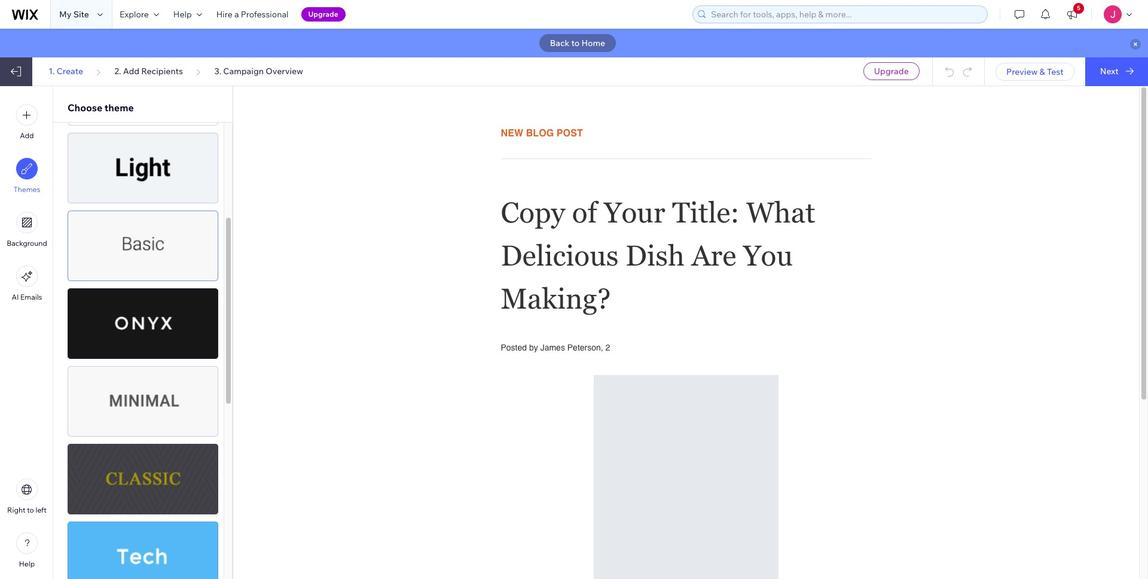 Task type: locate. For each thing, give the bounding box(es) containing it.
hire a professional
[[216, 9, 289, 20]]

upgrade
[[308, 10, 338, 19], [874, 66, 909, 77]]

help
[[173, 9, 192, 20], [19, 559, 35, 568]]

test
[[1047, 66, 1064, 77]]

1 horizontal spatial add
[[123, 66, 139, 77]]

copy
[[501, 196, 565, 229]]

add
[[123, 66, 139, 77], [20, 131, 34, 140]]

a
[[234, 9, 239, 20]]

1 vertical spatial to
[[27, 505, 34, 514]]

to for back
[[572, 38, 580, 48]]

0 horizontal spatial add
[[20, 131, 34, 140]]

1 horizontal spatial to
[[572, 38, 580, 48]]

help button
[[166, 0, 209, 29], [16, 532, 38, 568]]

help left hire
[[173, 9, 192, 20]]

right
[[7, 505, 25, 514]]

0 horizontal spatial upgrade
[[308, 10, 338, 19]]

to inside back to home button
[[572, 38, 580, 48]]

1 horizontal spatial help button
[[166, 0, 209, 29]]

1 vertical spatial upgrade button
[[864, 62, 920, 80]]

dish
[[626, 239, 685, 272]]

back to home
[[550, 38, 605, 48]]

add up themes button
[[20, 131, 34, 140]]

to inside the right to left button
[[27, 505, 34, 514]]

help button left hire
[[166, 0, 209, 29]]

help down right to left
[[19, 559, 35, 568]]

0 vertical spatial help button
[[166, 0, 209, 29]]

0 horizontal spatial upgrade button
[[301, 7, 346, 22]]

1. create link
[[49, 66, 83, 77]]

add right 2.
[[123, 66, 139, 77]]

0 vertical spatial to
[[572, 38, 580, 48]]

back to home button
[[539, 34, 616, 52]]

0 vertical spatial upgrade button
[[301, 7, 346, 22]]

ai emails
[[12, 292, 42, 301]]

hire
[[216, 9, 233, 20]]

to for right
[[27, 505, 34, 514]]

3. campaign overview link
[[214, 66, 303, 77]]

Search for tools, apps, help & more... field
[[708, 6, 984, 23]]

to left 'left'
[[27, 505, 34, 514]]

to right back
[[572, 38, 580, 48]]

to
[[572, 38, 580, 48], [27, 505, 34, 514]]

0 horizontal spatial to
[[27, 505, 34, 514]]

choose theme
[[68, 102, 134, 114]]

1 vertical spatial help button
[[16, 532, 38, 568]]

campaign
[[223, 66, 264, 77]]

1 horizontal spatial help
[[173, 9, 192, 20]]

0 horizontal spatial help
[[19, 559, 35, 568]]

my site
[[59, 9, 89, 20]]

back to home alert
[[0, 29, 1148, 57]]

help button down right to left
[[16, 532, 38, 568]]

1 vertical spatial upgrade
[[874, 66, 909, 77]]

3. campaign overview
[[214, 66, 303, 77]]

background button
[[7, 212, 47, 248]]

emails
[[20, 292, 42, 301]]

1 vertical spatial add
[[20, 131, 34, 140]]

1 horizontal spatial upgrade
[[874, 66, 909, 77]]

1 vertical spatial help
[[19, 559, 35, 568]]

recipients
[[141, 66, 183, 77]]

by
[[529, 342, 538, 352]]

1. create
[[49, 66, 83, 77]]

left
[[36, 505, 47, 514]]

themes button
[[14, 158, 40, 194]]

posted by james peterson, 2
[[501, 342, 610, 352]]

0 horizontal spatial help button
[[16, 532, 38, 568]]

preview & test
[[1007, 66, 1064, 77]]

upgrade button
[[301, 7, 346, 22], [864, 62, 920, 80]]

2. add recipients
[[114, 66, 183, 77]]



Task type: vqa. For each thing, say whether or not it's contained in the screenshot.
'to' within the Right to left button
yes



Task type: describe. For each thing, give the bounding box(es) containing it.
what
[[746, 196, 816, 229]]

peterson,
[[567, 342, 603, 352]]

home
[[582, 38, 605, 48]]

ai emails button
[[12, 266, 42, 301]]

0 vertical spatial add
[[123, 66, 139, 77]]

right to left
[[7, 505, 47, 514]]

0 vertical spatial upgrade
[[308, 10, 338, 19]]

add button
[[16, 104, 38, 140]]

preview & test button
[[996, 63, 1075, 81]]

hire a professional link
[[209, 0, 296, 29]]

background
[[7, 239, 47, 248]]

choose
[[68, 102, 102, 114]]

delicious
[[501, 239, 619, 272]]

back
[[550, 38, 570, 48]]

2. add recipients link
[[114, 66, 183, 77]]

0 vertical spatial help
[[173, 9, 192, 20]]

professional
[[241, 9, 289, 20]]

explore
[[120, 9, 149, 20]]

james
[[541, 342, 565, 352]]

ai
[[12, 292, 19, 301]]

my
[[59, 9, 71, 20]]

preview
[[1007, 66, 1038, 77]]

5
[[1077, 4, 1081, 12]]

1.
[[49, 66, 55, 77]]

5 button
[[1059, 0, 1086, 29]]

of
[[572, 196, 597, 229]]

2
[[606, 342, 610, 352]]

are
[[692, 239, 737, 272]]

overview
[[266, 66, 303, 77]]

&
[[1040, 66, 1045, 77]]

right to left button
[[7, 479, 47, 514]]

making?
[[501, 282, 611, 315]]

site
[[73, 9, 89, 20]]

2.
[[114, 66, 121, 77]]

you
[[744, 239, 793, 272]]

add inside button
[[20, 131, 34, 140]]

next button
[[1086, 57, 1148, 86]]

title:
[[672, 196, 740, 229]]

1 horizontal spatial upgrade button
[[864, 62, 920, 80]]

copy of your title: what delicious dish are you making?
[[501, 196, 823, 315]]

your
[[604, 196, 665, 229]]

posted
[[501, 342, 527, 352]]

create
[[57, 66, 83, 77]]

theme
[[105, 102, 134, 114]]

themes
[[14, 185, 40, 194]]

next
[[1100, 66, 1119, 77]]

3.
[[214, 66, 221, 77]]



